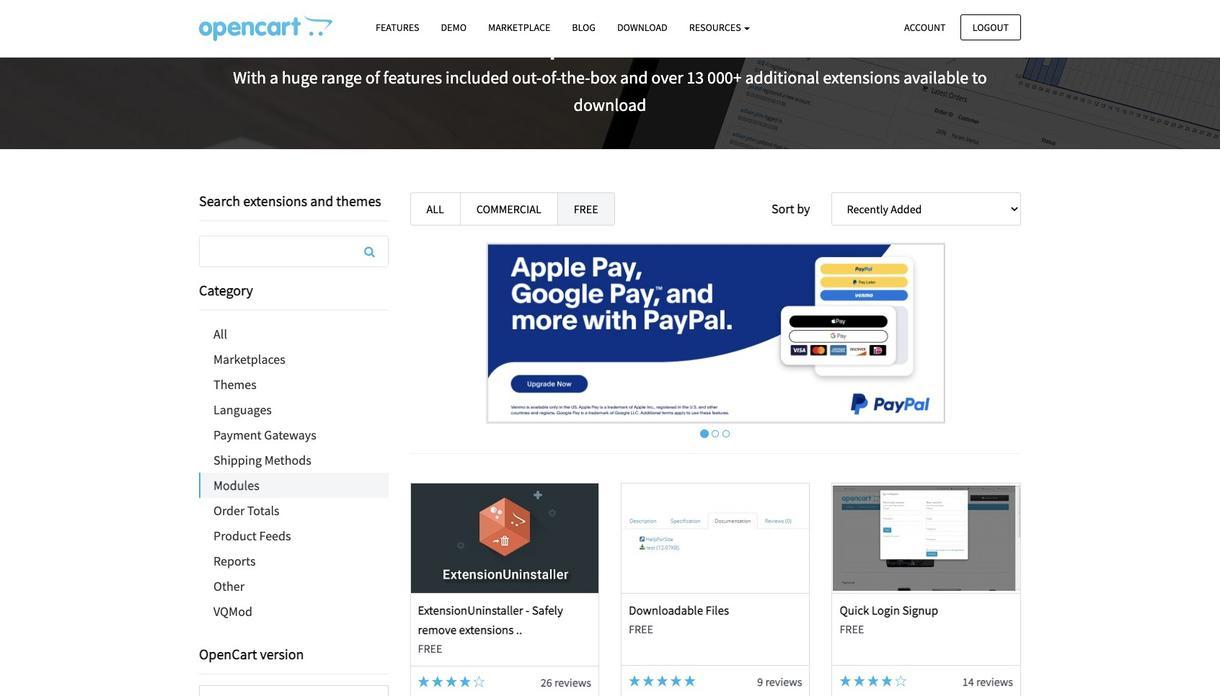 Task type: vqa. For each thing, say whether or not it's contained in the screenshot.
PayPal or Skrill email account TEXT FIELD
no



Task type: describe. For each thing, give the bounding box(es) containing it.
order totals link
[[199, 498, 388, 524]]

1 vertical spatial opencart
[[199, 646, 257, 664]]

features
[[376, 21, 419, 34]]

themes link
[[199, 372, 388, 397]]

shipping methods link
[[199, 448, 388, 473]]

search
[[199, 192, 240, 210]]

blog link
[[561, 15, 607, 40]]

commercial
[[477, 202, 542, 216]]

other
[[214, 579, 245, 595]]

reviews for extensionuninstaller - safely remove extensions ..
[[555, 676, 592, 690]]

shipping methods
[[214, 452, 311, 469]]

huge
[[282, 66, 318, 89]]

quick login signup free
[[840, 603, 939, 637]]

feeds
[[259, 528, 291, 545]]

extensionuninstaller - safely remove extensions .. free
[[418, 603, 563, 656]]

payment gateways link
[[199, 423, 388, 448]]

totals
[[247, 503, 280, 519]]

free inside "extensionuninstaller - safely remove extensions .. free"
[[418, 642, 442, 656]]

other extensions image
[[199, 15, 333, 41]]

quick login signup image
[[833, 484, 1021, 593]]

downloadable
[[629, 603, 703, 619]]

themes
[[336, 192, 381, 210]]

welcome to opencart extension store with a huge range of features included out-of-the-box and over 13 000+ additional extensions available to download
[[233, 25, 987, 116]]

included
[[446, 66, 509, 89]]

1 vertical spatial to
[[972, 66, 987, 89]]

of-
[[542, 66, 561, 89]]

modules
[[214, 478, 259, 494]]

vqmod
[[214, 604, 252, 620]]

demo link
[[430, 15, 478, 40]]

extensionuninstaller
[[418, 603, 523, 619]]

blog
[[572, 21, 596, 34]]

remove
[[418, 622, 457, 638]]

range
[[321, 66, 362, 89]]

marketplace
[[488, 21, 551, 34]]

search extensions and themes
[[199, 192, 381, 210]]

..
[[516, 622, 522, 638]]

demo
[[441, 21, 467, 34]]

all for marketplaces
[[214, 326, 227, 343]]

downloadable files image
[[622, 484, 810, 593]]

26
[[541, 676, 552, 690]]

other link
[[199, 574, 388, 599]]

safely
[[532, 603, 563, 619]]

marketplace link
[[478, 15, 561, 40]]

free inside quick login signup free
[[840, 622, 864, 637]]

search image
[[364, 246, 375, 258]]

gateways
[[264, 427, 317, 444]]

logout
[[973, 21, 1009, 34]]

1 vertical spatial extensions
[[243, 192, 307, 210]]

download
[[574, 94, 647, 116]]

a
[[270, 66, 278, 89]]

logout link
[[961, 14, 1021, 40]]

order totals
[[214, 503, 280, 519]]

free inside downloadable files free
[[629, 622, 653, 637]]

welcome
[[383, 25, 493, 61]]

account
[[905, 21, 946, 34]]

resources
[[689, 21, 743, 34]]

all link for commercial
[[410, 193, 461, 226]]

payment
[[214, 427, 262, 444]]

available
[[904, 66, 969, 89]]

downloadable files link
[[629, 603, 729, 619]]

account link
[[892, 14, 958, 40]]

all for commercial
[[427, 202, 444, 216]]

downloadable files free
[[629, 603, 729, 637]]

by
[[797, 201, 810, 217]]

modules link
[[201, 473, 388, 498]]

features link
[[365, 15, 430, 40]]

0 horizontal spatial to
[[499, 25, 524, 61]]

commercial link
[[460, 193, 558, 226]]

opencart inside welcome to opencart extension store with a huge range of features included out-of-the-box and over 13 000+ additional extensions available to download
[[530, 25, 646, 61]]

000+
[[708, 66, 742, 89]]

product feeds link
[[199, 524, 388, 549]]



Task type: locate. For each thing, give the bounding box(es) containing it.
reports
[[214, 553, 256, 570]]

1 horizontal spatial all link
[[410, 193, 461, 226]]

star light image
[[643, 676, 654, 687], [671, 676, 682, 687], [684, 676, 696, 687], [446, 676, 457, 688], [460, 676, 471, 688]]

reviews for downloadable files
[[766, 675, 802, 689]]

sort
[[772, 201, 795, 217]]

quick
[[840, 603, 870, 619]]

marketplaces
[[214, 351, 286, 368]]

opencart down vqmod
[[199, 646, 257, 664]]

extensions down "extensionuninstaller"
[[459, 622, 514, 638]]

free down remove
[[418, 642, 442, 656]]

category
[[199, 281, 253, 299]]

9
[[758, 675, 763, 689]]

languages
[[214, 402, 272, 418]]

version
[[260, 646, 304, 664]]

additional
[[746, 66, 820, 89]]

star light o image for remove
[[473, 676, 485, 688]]

1 vertical spatial all
[[214, 326, 227, 343]]

vqmod link
[[199, 599, 388, 625]]

free
[[629, 622, 653, 637], [840, 622, 864, 637], [418, 642, 442, 656]]

out-
[[512, 66, 542, 89]]

1 vertical spatial all link
[[199, 322, 388, 347]]

paypal payment gateway image
[[486, 243, 946, 424]]

star light o image down quick login signup free
[[895, 676, 907, 687]]

payment gateways
[[214, 427, 317, 444]]

to right available
[[972, 66, 987, 89]]

product feeds
[[214, 528, 291, 545]]

2 horizontal spatial extensions
[[823, 66, 900, 89]]

1 horizontal spatial to
[[972, 66, 987, 89]]

extension
[[652, 25, 768, 61]]

download
[[617, 21, 668, 34]]

the-
[[561, 66, 590, 89]]

sort by
[[772, 201, 810, 217]]

reviews
[[766, 675, 802, 689], [977, 675, 1013, 689], [555, 676, 592, 690]]

and
[[620, 66, 648, 89], [310, 192, 333, 210]]

extensions right search on the left top of the page
[[243, 192, 307, 210]]

files
[[706, 603, 729, 619]]

and left themes
[[310, 192, 333, 210]]

13
[[687, 66, 704, 89]]

1 horizontal spatial and
[[620, 66, 648, 89]]

of
[[366, 66, 380, 89]]

0 vertical spatial extensions
[[823, 66, 900, 89]]

free link
[[557, 193, 615, 226]]

star light o image for free
[[895, 676, 907, 687]]

14
[[963, 675, 974, 689]]

extensions
[[823, 66, 900, 89], [243, 192, 307, 210], [459, 622, 514, 638]]

0 vertical spatial all link
[[410, 193, 461, 226]]

themes
[[214, 377, 257, 393]]

9 reviews
[[758, 675, 802, 689]]

0 vertical spatial to
[[499, 25, 524, 61]]

star light o image
[[895, 676, 907, 687], [473, 676, 485, 688]]

1 horizontal spatial all
[[427, 202, 444, 216]]

login
[[872, 603, 900, 619]]

star light o image down "extensionuninstaller - safely remove extensions .. free" on the bottom left of page
[[473, 676, 485, 688]]

to
[[499, 25, 524, 61], [972, 66, 987, 89]]

0 horizontal spatial all
[[214, 326, 227, 343]]

2 horizontal spatial reviews
[[977, 675, 1013, 689]]

2 vertical spatial extensions
[[459, 622, 514, 638]]

14 reviews
[[963, 675, 1013, 689]]

methods
[[265, 452, 311, 469]]

download link
[[607, 15, 679, 40]]

0 vertical spatial all
[[427, 202, 444, 216]]

with
[[233, 66, 266, 89]]

0 vertical spatial opencart
[[530, 25, 646, 61]]

signup
[[903, 603, 939, 619]]

2 horizontal spatial free
[[840, 622, 864, 637]]

over
[[652, 66, 684, 89]]

-
[[526, 603, 530, 619]]

and right box
[[620, 66, 648, 89]]

all link
[[410, 193, 461, 226], [199, 322, 388, 347]]

reviews right 26
[[555, 676, 592, 690]]

extensionuninstaller - safely remove extensions .. link
[[418, 603, 563, 638]]

extensions down store
[[823, 66, 900, 89]]

free down the downloadable
[[629, 622, 653, 637]]

languages link
[[199, 397, 388, 423]]

box
[[590, 66, 617, 89]]

marketplaces link
[[199, 347, 388, 372]]

opencart
[[530, 25, 646, 61], [199, 646, 257, 664]]

0 horizontal spatial star light o image
[[473, 676, 485, 688]]

store
[[774, 25, 838, 61]]

1 horizontal spatial star light o image
[[895, 676, 907, 687]]

0 horizontal spatial extensions
[[243, 192, 307, 210]]

features
[[383, 66, 442, 89]]

1 vertical spatial and
[[310, 192, 333, 210]]

0 horizontal spatial free
[[418, 642, 442, 656]]

star light image
[[629, 676, 641, 687], [657, 676, 668, 687], [840, 676, 852, 687], [854, 676, 865, 687], [868, 676, 879, 687], [882, 676, 893, 687], [418, 676, 430, 688], [432, 676, 443, 688]]

free
[[574, 202, 598, 216]]

reports link
[[199, 549, 388, 574]]

1 horizontal spatial reviews
[[766, 675, 802, 689]]

0 vertical spatial and
[[620, 66, 648, 89]]

0 horizontal spatial and
[[310, 192, 333, 210]]

extensionuninstaller - safely remove extensions .. image
[[411, 484, 599, 593]]

reviews right 14
[[977, 675, 1013, 689]]

resources link
[[679, 15, 761, 40]]

extensions inside "extensionuninstaller - safely remove extensions .. free"
[[459, 622, 514, 638]]

1 horizontal spatial opencart
[[530, 25, 646, 61]]

and inside welcome to opencart extension store with a huge range of features included out-of-the-box and over 13 000+ additional extensions available to download
[[620, 66, 648, 89]]

reviews for quick login signup
[[977, 675, 1013, 689]]

quick login signup link
[[840, 603, 939, 619]]

None text field
[[200, 237, 388, 267]]

all link for marketplaces
[[199, 322, 388, 347]]

opencart version
[[199, 646, 304, 664]]

1 horizontal spatial extensions
[[459, 622, 514, 638]]

extensions inside welcome to opencart extension store with a huge range of features included out-of-the-box and over 13 000+ additional extensions available to download
[[823, 66, 900, 89]]

0 horizontal spatial all link
[[199, 322, 388, 347]]

0 horizontal spatial opencart
[[199, 646, 257, 664]]

26 reviews
[[541, 676, 592, 690]]

free down quick
[[840, 622, 864, 637]]

opencart up the-
[[530, 25, 646, 61]]

to up out-
[[499, 25, 524, 61]]

reviews right 9
[[766, 675, 802, 689]]

shipping
[[214, 452, 262, 469]]

order
[[214, 503, 245, 519]]

1 horizontal spatial free
[[629, 622, 653, 637]]

all
[[427, 202, 444, 216], [214, 326, 227, 343]]

product
[[214, 528, 257, 545]]

0 horizontal spatial reviews
[[555, 676, 592, 690]]



